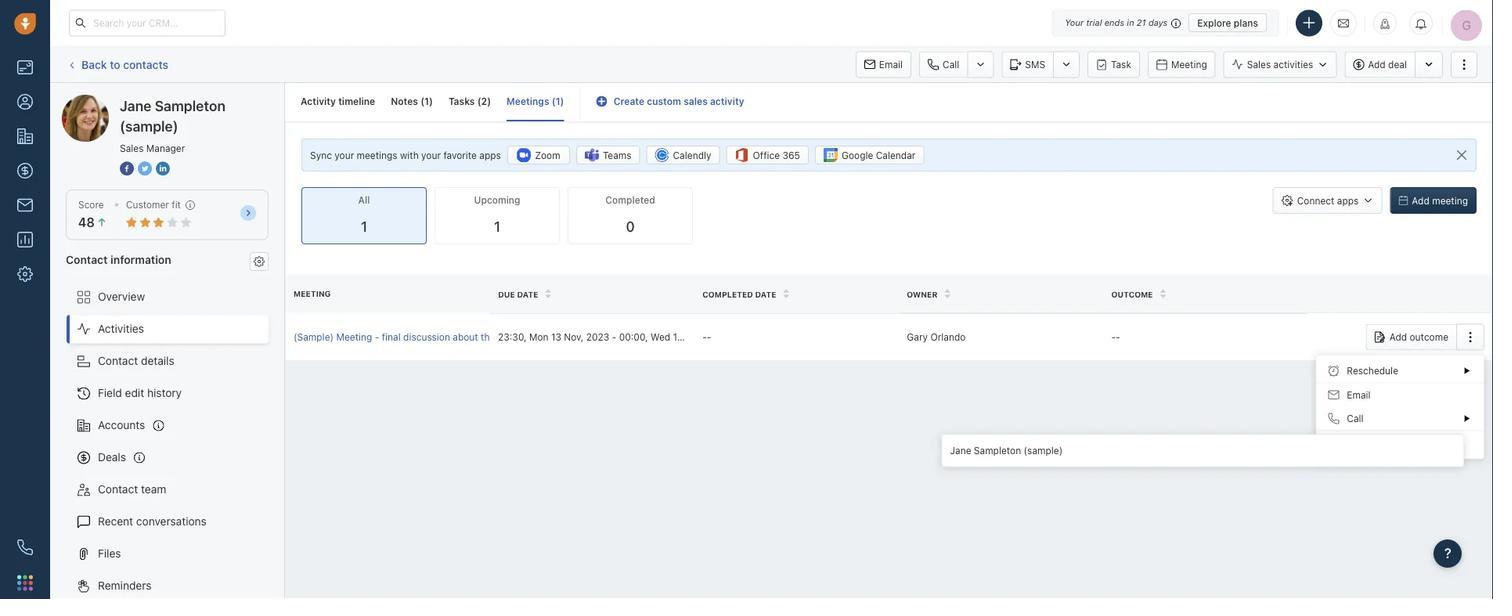 Task type: describe. For each thing, give the bounding box(es) containing it.
back to contacts link
[[66, 52, 169, 77]]

explore plans
[[1198, 17, 1259, 28]]

(sample) meeting - final discussion about the deal
[[294, 332, 517, 343]]

completed for completed date
[[703, 290, 753, 299]]

completed date
[[703, 290, 777, 299]]

calendly
[[673, 150, 712, 161]]

wed
[[651, 332, 671, 343]]

sms button
[[1002, 51, 1054, 78]]

outcome
[[1112, 290, 1154, 299]]

the
[[481, 332, 495, 343]]

( for tasks
[[478, 96, 481, 107]]

facebook circled image
[[120, 160, 134, 177]]

2 2023 from the left
[[708, 332, 731, 343]]

1 horizontal spatial jane
[[120, 97, 151, 114]]

3 - from the left
[[703, 332, 707, 343]]

2 horizontal spatial jane
[[951, 445, 972, 456]]

freshworks switcher image
[[17, 575, 33, 591]]

email button
[[856, 51, 912, 78]]

connect apps
[[1298, 195, 1359, 206]]

your
[[1065, 18, 1084, 28]]

task
[[1112, 59, 1132, 70]]

sales for sales manager
[[120, 143, 144, 154]]

sales manager
[[120, 143, 185, 154]]

2 vertical spatial (sample)
[[1024, 445, 1063, 456]]

meetings
[[507, 96, 550, 107]]

21
[[1137, 18, 1147, 28]]

meeting inside meeting button
[[1172, 59, 1208, 70]]

teams button
[[576, 146, 640, 165]]

explore
[[1198, 17, 1232, 28]]

overview
[[98, 290, 145, 303]]

1 horizontal spatial apps
[[1338, 195, 1359, 206]]

fit
[[172, 199, 181, 210]]

call link
[[920, 51, 968, 78]]

2 -- from the left
[[1112, 332, 1121, 343]]

activities
[[1274, 59, 1314, 70]]

reschedule
[[1348, 365, 1399, 376]]

2 - from the left
[[612, 332, 617, 343]]

files
[[98, 547, 121, 560]]

about
[[453, 332, 478, 343]]

phone image
[[17, 540, 33, 555]]

sms
[[1026, 59, 1046, 70]]

( for notes
[[421, 96, 425, 107]]

linkedin circled image
[[156, 160, 170, 177]]

call button
[[1317, 407, 1484, 430]]

48
[[78, 215, 95, 230]]

1 vertical spatial (sample)
[[120, 118, 178, 134]]

date for due date
[[517, 290, 539, 299]]

23:30,
[[498, 332, 527, 343]]

1 your from the left
[[335, 150, 354, 161]]

accounts
[[98, 419, 145, 432]]

) for meetings ( 1 )
[[561, 96, 564, 107]]

information
[[111, 253, 171, 266]]

google calendar button
[[815, 146, 925, 165]]

1 right 'meetings'
[[556, 96, 561, 107]]

activity
[[301, 96, 336, 107]]

google calendar
[[842, 150, 916, 161]]

office 365
[[753, 150, 801, 161]]

manager
[[146, 143, 185, 154]]

365
[[783, 150, 801, 161]]

days
[[1149, 18, 1168, 28]]

mng settings image
[[254, 256, 265, 267]]

office 365 button
[[727, 146, 809, 165]]

create
[[614, 96, 645, 107]]

add meeting button
[[1391, 187, 1477, 214]]

0 vertical spatial (sample)
[[177, 94, 222, 107]]

activity timeline
[[301, 96, 375, 107]]

sales for sales activities
[[1248, 59, 1271, 70]]

15
[[673, 332, 683, 343]]

completed for completed
[[606, 195, 655, 206]]

meetings ( 1 )
[[507, 96, 564, 107]]

edit
[[125, 387, 144, 400]]

outcome
[[1410, 332, 1449, 343]]

add meeting
[[1413, 195, 1469, 206]]

timeline
[[339, 96, 375, 107]]

sales activities
[[1248, 59, 1314, 70]]

due date
[[498, 290, 539, 299]]

custom
[[647, 96, 682, 107]]

call button
[[920, 51, 968, 78]]

details
[[141, 355, 174, 367]]

calendar
[[876, 150, 916, 161]]

0
[[626, 218, 635, 235]]

deal inside button
[[1389, 59, 1408, 70]]

history
[[147, 387, 182, 400]]

task button
[[1088, 51, 1140, 78]]

email inside button
[[880, 59, 903, 70]]

meeting inside (sample) meeting - final discussion about the deal link
[[336, 332, 372, 343]]

2 your from the left
[[421, 150, 441, 161]]

teams
[[603, 150, 632, 161]]

0 horizontal spatial deal
[[498, 332, 517, 343]]

sales
[[684, 96, 708, 107]]

notes
[[391, 96, 418, 107]]

back to contacts
[[81, 58, 168, 71]]

favorite
[[444, 150, 477, 161]]

call inside button
[[943, 59, 960, 70]]

sync your meetings with your favorite apps
[[310, 150, 501, 161]]

contacts
[[123, 58, 168, 71]]



Task type: locate. For each thing, give the bounding box(es) containing it.
in
[[1127, 18, 1135, 28]]

nov, right 13
[[564, 332, 584, 343]]

1 vertical spatial meeting
[[294, 289, 331, 298]]

0 vertical spatial call
[[943, 59, 960, 70]]

meeting
[[1433, 195, 1469, 206]]

2 vertical spatial add
[[1390, 332, 1408, 343]]

contact for contact information
[[66, 253, 108, 266]]

your
[[335, 150, 354, 161], [421, 150, 441, 161]]

email down reschedule
[[1348, 390, 1371, 400]]

with
[[400, 150, 419, 161]]

phone element
[[9, 532, 41, 563]]

zoom button
[[508, 146, 570, 165]]

4 - from the left
[[707, 332, 712, 343]]

jane sampleton (sample)
[[93, 94, 222, 107], [120, 97, 226, 134], [951, 445, 1063, 456]]

connect
[[1298, 195, 1335, 206]]

email left call button
[[880, 59, 903, 70]]

1 date from the left
[[517, 290, 539, 299]]

deals
[[98, 451, 126, 464]]

orlando
[[931, 332, 966, 343]]

2 horizontal spatial add
[[1413, 195, 1430, 206]]

final
[[382, 332, 401, 343]]

to
[[110, 58, 120, 71]]

activities
[[98, 322, 144, 335]]

1 down 'upcoming' on the left of page
[[494, 218, 501, 235]]

0 vertical spatial email
[[880, 59, 903, 70]]

1 - from the left
[[375, 332, 379, 343]]

1 vertical spatial contact
[[98, 355, 138, 367]]

0 vertical spatial sales
[[1248, 59, 1271, 70]]

mon
[[529, 332, 549, 343]]

deal
[[1389, 59, 1408, 70], [498, 332, 517, 343]]

call inside dropdown button
[[1348, 413, 1364, 424]]

contact down activities
[[98, 355, 138, 367]]

0 horizontal spatial nov,
[[564, 332, 584, 343]]

)
[[429, 96, 433, 107], [487, 96, 491, 107], [561, 96, 564, 107]]

2 horizontal spatial meeting
[[1172, 59, 1208, 70]]

0 vertical spatial completed
[[606, 195, 655, 206]]

add for add deal
[[1369, 59, 1386, 70]]

) for notes ( 1 )
[[429, 96, 433, 107]]

meeting left the 'final' at the left of page
[[336, 332, 372, 343]]

add outcome
[[1390, 332, 1449, 343]]

trial
[[1087, 18, 1103, 28]]

all
[[358, 195, 370, 206]]

1 horizontal spatial --
[[1112, 332, 1121, 343]]

add inside "add deal" button
[[1369, 59, 1386, 70]]

) for tasks ( 2 )
[[487, 96, 491, 107]]

0 horizontal spatial date
[[517, 290, 539, 299]]

6 - from the left
[[1116, 332, 1121, 343]]

1 -- from the left
[[703, 332, 712, 343]]

sales left activities
[[1248, 59, 1271, 70]]

due
[[498, 290, 515, 299]]

0 horizontal spatial (
[[421, 96, 425, 107]]

contact details
[[98, 355, 174, 367]]

call down reschedule
[[1348, 413, 1364, 424]]

reminders
[[98, 579, 152, 592]]

recent conversations
[[98, 515, 207, 528]]

0 horizontal spatial apps
[[480, 150, 501, 161]]

1 ) from the left
[[429, 96, 433, 107]]

1
[[425, 96, 429, 107], [556, 96, 561, 107], [361, 218, 367, 235], [494, 218, 501, 235]]

2 date from the left
[[756, 290, 777, 299]]

1 horizontal spatial date
[[756, 290, 777, 299]]

2 ) from the left
[[487, 96, 491, 107]]

notes ( 1 )
[[391, 96, 433, 107]]

create custom sales activity link
[[597, 96, 745, 107]]

0 vertical spatial deal
[[1389, 59, 1408, 70]]

your trial ends in 21 days
[[1065, 18, 1168, 28]]

2023
[[586, 332, 610, 343], [708, 332, 731, 343]]

1 nov, from the left
[[564, 332, 584, 343]]

contact down 48
[[66, 253, 108, 266]]

reschedule button
[[1317, 359, 1484, 383]]

recent
[[98, 515, 133, 528]]

( right tasks
[[478, 96, 481, 107]]

0 vertical spatial meeting
[[1172, 59, 1208, 70]]

team
[[141, 483, 166, 496]]

contact team
[[98, 483, 166, 496]]

customer fit
[[126, 199, 181, 210]]

2 ( from the left
[[478, 96, 481, 107]]

zoom
[[535, 150, 561, 161]]

2 vertical spatial contact
[[98, 483, 138, 496]]

1 down the all
[[361, 218, 367, 235]]

meeting button
[[1148, 51, 1216, 78]]

gary orlando
[[907, 332, 966, 343]]

2 vertical spatial meeting
[[336, 332, 372, 343]]

0 horizontal spatial add
[[1369, 59, 1386, 70]]

1 vertical spatial add
[[1413, 195, 1430, 206]]

contact for contact details
[[98, 355, 138, 367]]

) right notes
[[429, 96, 433, 107]]

nov, right 15
[[686, 332, 706, 343]]

jane
[[93, 94, 117, 107], [120, 97, 151, 114], [951, 445, 972, 456]]

2 horizontal spatial (
[[552, 96, 556, 107]]

1 horizontal spatial sales
[[1248, 59, 1271, 70]]

1 2023 from the left
[[586, 332, 610, 343]]

1 right notes
[[425, 96, 429, 107]]

add deal
[[1369, 59, 1408, 70]]

2023 right 15
[[708, 332, 731, 343]]

1 horizontal spatial deal
[[1389, 59, 1408, 70]]

0 vertical spatial add
[[1369, 59, 1386, 70]]

) right tasks
[[487, 96, 491, 107]]

call right email button
[[943, 59, 960, 70]]

back
[[81, 58, 107, 71]]

1 horizontal spatial call
[[1348, 413, 1364, 424]]

2 nov, from the left
[[686, 332, 706, 343]]

upcoming
[[474, 195, 521, 206]]

1 horizontal spatial (
[[478, 96, 481, 107]]

create custom sales activity
[[614, 96, 745, 107]]

add inside add outcome button
[[1390, 332, 1408, 343]]

2
[[481, 96, 487, 107]]

calendly button
[[647, 146, 720, 165]]

sales activities button
[[1224, 51, 1345, 78], [1224, 51, 1337, 78]]

date
[[517, 290, 539, 299], [756, 290, 777, 299]]

2023 left 00:00,
[[586, 332, 610, 343]]

0 horizontal spatial meeting
[[294, 289, 331, 298]]

-
[[375, 332, 379, 343], [612, 332, 617, 343], [703, 332, 707, 343], [707, 332, 712, 343], [1112, 332, 1116, 343], [1116, 332, 1121, 343]]

0 vertical spatial contact
[[66, 253, 108, 266]]

13
[[551, 332, 562, 343]]

0 horizontal spatial completed
[[606, 195, 655, 206]]

date for completed date
[[756, 290, 777, 299]]

1 horizontal spatial nov,
[[686, 332, 706, 343]]

1 horizontal spatial email
[[1348, 390, 1371, 400]]

activity
[[710, 96, 745, 107]]

tasks ( 2 )
[[449, 96, 491, 107]]

( right notes
[[421, 96, 425, 107]]

1 ( from the left
[[421, 96, 425, 107]]

gary
[[907, 332, 928, 343]]

add for add meeting
[[1413, 195, 1430, 206]]

) right 'meetings'
[[561, 96, 564, 107]]

completed
[[606, 195, 655, 206], [703, 290, 753, 299]]

email image
[[1339, 17, 1350, 30]]

add for add outcome
[[1390, 332, 1408, 343]]

-- down outcome
[[1112, 332, 1121, 343]]

sync
[[310, 150, 332, 161]]

-- right 15
[[703, 332, 712, 343]]

sampleton
[[120, 94, 174, 107], [155, 97, 226, 114], [974, 445, 1022, 456]]

field edit history
[[98, 387, 182, 400]]

add inside add meeting button
[[1413, 195, 1430, 206]]

23:30, mon 13 nov, 2023 - 00:00, wed 15 nov, 2023
[[498, 332, 731, 343]]

1 horizontal spatial completed
[[703, 290, 753, 299]]

Search your CRM... text field
[[69, 10, 226, 36]]

1 vertical spatial completed
[[703, 290, 753, 299]]

1 vertical spatial call
[[1348, 413, 1364, 424]]

- inside (sample) meeting - final discussion about the deal link
[[375, 332, 379, 343]]

(sample)
[[294, 332, 334, 343]]

twitter circled image
[[138, 160, 152, 177]]

( for meetings
[[552, 96, 556, 107]]

ends
[[1105, 18, 1125, 28]]

5 - from the left
[[1112, 332, 1116, 343]]

00:00,
[[619, 332, 648, 343]]

your right sync
[[335, 150, 354, 161]]

your right with
[[421, 150, 441, 161]]

contact for contact team
[[98, 483, 138, 496]]

0 horizontal spatial your
[[335, 150, 354, 161]]

1 horizontal spatial 2023
[[708, 332, 731, 343]]

google
[[842, 150, 874, 161]]

apps right favorite
[[480, 150, 501, 161]]

meeting up (sample)
[[294, 289, 331, 298]]

add
[[1369, 59, 1386, 70], [1413, 195, 1430, 206], [1390, 332, 1408, 343]]

0 horizontal spatial )
[[429, 96, 433, 107]]

contact up recent
[[98, 483, 138, 496]]

1 horizontal spatial add
[[1390, 332, 1408, 343]]

conversations
[[136, 515, 207, 528]]

1 vertical spatial deal
[[498, 332, 517, 343]]

score
[[78, 199, 104, 210]]

2 horizontal spatial )
[[561, 96, 564, 107]]

1 vertical spatial apps
[[1338, 195, 1359, 206]]

( right 'meetings'
[[552, 96, 556, 107]]

(
[[421, 96, 425, 107], [478, 96, 481, 107], [552, 96, 556, 107]]

explore plans link
[[1189, 13, 1267, 32]]

add outcome button
[[1367, 324, 1457, 350]]

48 button
[[78, 215, 107, 230]]

0 vertical spatial apps
[[480, 150, 501, 161]]

0 horizontal spatial email
[[880, 59, 903, 70]]

3 ) from the left
[[561, 96, 564, 107]]

apps right connect
[[1338, 195, 1359, 206]]

1 vertical spatial email
[[1348, 390, 1371, 400]]

3 ( from the left
[[552, 96, 556, 107]]

0 horizontal spatial 2023
[[586, 332, 610, 343]]

0 horizontal spatial sales
[[120, 143, 144, 154]]

0 horizontal spatial --
[[703, 332, 712, 343]]

sales up facebook circled image
[[120, 143, 144, 154]]

1 horizontal spatial )
[[487, 96, 491, 107]]

0 horizontal spatial jane
[[93, 94, 117, 107]]

1 horizontal spatial meeting
[[336, 332, 372, 343]]

1 vertical spatial sales
[[120, 143, 144, 154]]

meeting down explore
[[1172, 59, 1208, 70]]

customer
[[126, 199, 169, 210]]

0 horizontal spatial call
[[943, 59, 960, 70]]

1 horizontal spatial your
[[421, 150, 441, 161]]

meetings
[[357, 150, 398, 161]]



Task type: vqa. For each thing, say whether or not it's contained in the screenshot.
LINE link
no



